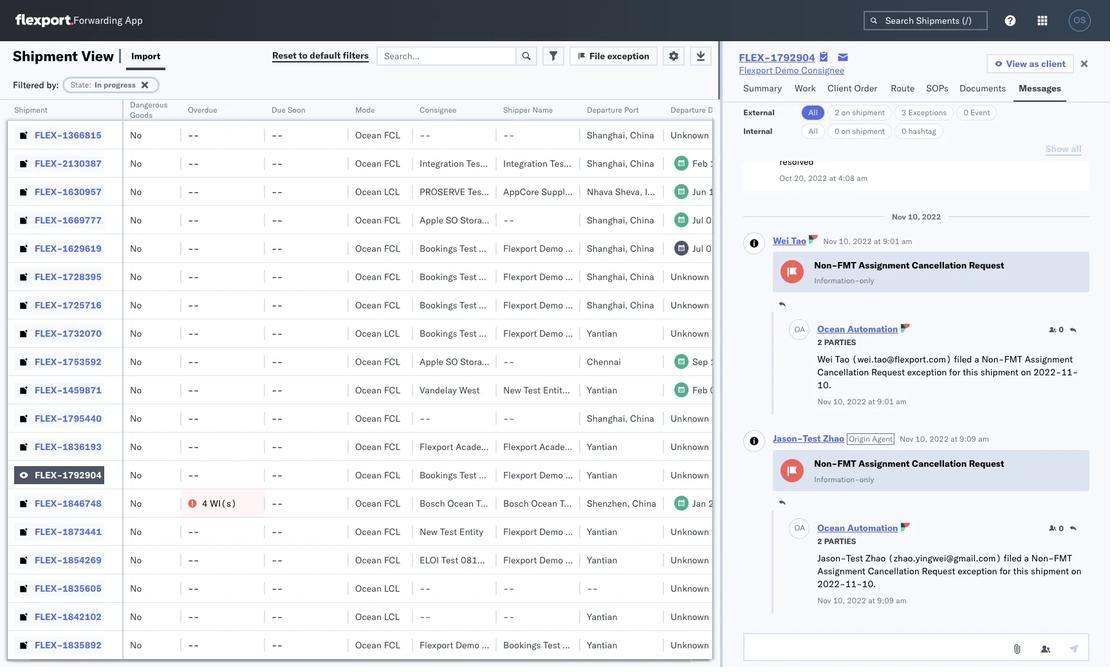 Task type: describe. For each thing, give the bounding box(es) containing it.
new for new test entity
[[420, 526, 438, 537]]

shanghai, china for flex-1795440
[[587, 412, 655, 424]]

for inside jason-test zhao (zhao.yingwei@gmail.com) filed a non-fmt assignment cancellation request exception for this shipment on 2022-11-10. nov 10, 2022 at 9:09 am
[[1000, 565, 1011, 577]]

(wei.tao@flexport.com)
[[852, 354, 952, 365]]

exception resolved
[[780, 143, 1053, 167]]

feb for feb 08, 2023 est
[[693, 384, 708, 396]]

3 resize handle column header from the left
[[250, 100, 265, 667]]

co. for 1725716
[[600, 299, 612, 311]]

flex-1629619
[[35, 242, 102, 254]]

work button
[[790, 77, 823, 102]]

due soon
[[272, 105, 306, 115]]

only for wei tao
[[860, 276, 875, 285]]

15,
[[709, 186, 723, 197]]

co. for 1629619
[[600, 242, 612, 254]]

shanghai, china for flex-1669777
[[587, 214, 655, 226]]

flex-1846748
[[35, 497, 102, 509]]

jul for jul 05, 2022 edt
[[693, 242, 704, 254]]

flex-1792904 button
[[14, 466, 104, 484]]

ocean fcl for flex-2130387
[[355, 157, 400, 169]]

view as client button
[[987, 54, 1075, 73]]

flex- for flex-1753592 button
[[35, 356, 63, 367]]

0 horizontal spatial view
[[81, 47, 114, 65]]

shipper for flex-1725716
[[566, 299, 597, 311]]

:
[[89, 80, 91, 89]]

o a for jason-test
[[795, 523, 806, 533]]

new test entity 2
[[504, 384, 575, 396]]

shipment button
[[8, 102, 109, 115]]

ocean lcl for flex-1630957
[[355, 186, 400, 197]]

shipper for flex-1873441
[[566, 526, 597, 537]]

0 vertical spatial flex-1792904
[[739, 51, 816, 64]]

at inside jason-test zhao (zhao.yingwei@gmail.com) filed a non-fmt assignment cancellation request exception for this shipment on 2022-11-10. nov 10, 2022 at 9:09 am
[[869, 595, 876, 605]]

ocean fcl for flex-1728395
[[355, 271, 400, 282]]

ocean for 1630957
[[355, 186, 382, 197]]

flexport academy (sz) ltd.
[[504, 441, 620, 452]]

resize handle column header for the shipment button
[[107, 100, 122, 667]]

am inside jason-test zhao (zhao.yingwei@gmail.com) filed a non-fmt assignment cancellation request exception for this shipment on 2022-11-10. nov 10, 2022 at 9:09 am
[[896, 595, 907, 605]]

shipper inside button
[[504, 105, 531, 115]]

non- inside wei tao (wei.tao@flexport.com) filed a non-fmt assignment cancellation request exception for this shipment on
[[982, 354, 1005, 365]]

departure port button
[[581, 102, 652, 115]]

jason-test zhao (zhao.yingwei@gmail.com) filed a non-fmt assignment cancellation request exception for this shipment on 2022-11-10. nov 10, 2022 at 9:09 am
[[818, 552, 1082, 605]]

china for flex-1846748
[[633, 497, 657, 509]]

o a for wei
[[795, 324, 806, 334]]

2 bosch from the left
[[504, 497, 529, 509]]

wei for wei tao (wei.tao@flexport.com) filed a non-fmt assignment cancellation request exception for this shipment on
[[818, 354, 833, 365]]

10, inside jason-test zhao (zhao.yingwei@gmail.com) filed a non-fmt assignment cancellation request exception for this shipment on 2022-11-10. nov 10, 2022 at 9:09 am
[[834, 595, 846, 605]]

flex-1366815
[[35, 129, 102, 141]]

flex-1792904 inside button
[[35, 469, 102, 481]]

agent
[[873, 434, 893, 444]]

feb 08, 2023 est
[[693, 384, 767, 396]]

flexport for 1873441
[[504, 526, 537, 537]]

fcl for flex-1792904
[[384, 469, 400, 481]]

(us)
[[496, 441, 519, 452]]

feb 19, 2022 14:00 est
[[693, 157, 795, 169]]

default
[[310, 50, 341, 61]]

flex-1842102 button
[[14, 608, 104, 626]]

cancellation inside wei tao (wei.tao@flexport.com) filed a non-fmt assignment cancellation request exception for this shipment on
[[818, 366, 870, 378]]

sops
[[927, 82, 949, 94]]

2 bosch ocean test from the left
[[504, 497, 577, 509]]

1630957
[[62, 186, 102, 197]]

route
[[891, 82, 915, 94]]

flex- for flex-1835892 button
[[35, 639, 63, 651]]

1 bosch ocean test from the left
[[420, 497, 493, 509]]

flexport for 1792904
[[504, 469, 537, 481]]

non-fmt assignment cancellation request information-only for (wei.tao@flexport.com)
[[815, 259, 1005, 285]]

os
[[1074, 15, 1087, 25]]

filed inside jason-test zhao (zhao.yingwei@gmail.com) filed a non-fmt assignment cancellation request exception for this shipment on 2022-11-10. nov 10, 2022 at 9:09 am
[[1004, 552, 1022, 564]]

apple so storage (do not use) for shanghai, china
[[420, 214, 558, 226]]

flexport academy (us) inc.
[[420, 441, 537, 452]]

a for wei
[[800, 324, 806, 334]]

documents button
[[955, 77, 1014, 102]]

jan
[[693, 497, 706, 509]]

ltd
[[572, 186, 585, 197]]

resize handle column header for mode button
[[398, 100, 413, 667]]

ocean fcl for flex-1753592
[[355, 356, 400, 367]]

no for flex-1366815
[[130, 129, 142, 141]]

1792904 inside button
[[62, 469, 102, 481]]

assignment inside jason-test zhao (zhao.yingwei@gmail.com) filed a non-fmt assignment cancellation request exception for this shipment on 2022-11-10. nov 10, 2022 at 9:09 am
[[818, 565, 866, 577]]

flex-1795440 button
[[14, 409, 104, 427]]

co. for 1732070
[[600, 327, 612, 339]]

this inside jason-test zhao (zhao.yingwei@gmail.com) filed a non-fmt assignment cancellation request exception for this shipment on 2022-11-10. nov 10, 2022 at 9:09 am
[[1014, 565, 1029, 577]]

shanghai, for flex-2130387
[[587, 157, 628, 169]]

consignee button
[[413, 102, 484, 115]]

unknown for 1873441
[[671, 526, 709, 537]]

request inside wei tao (wei.tao@flexport.com) filed a non-fmt assignment cancellation request exception for this shipment on
[[872, 366, 905, 378]]

jason-test zhao origin agent
[[773, 433, 893, 444]]

flex-1459871 button
[[14, 381, 104, 399]]

flexport for 1725716
[[504, 299, 537, 311]]

yantian for flex-1873441
[[587, 526, 618, 537]]

2022- inside jason-test zhao (zhao.yingwei@gmail.com) filed a non-fmt assignment cancellation request exception for this shipment on 2022-11-10. nov 10, 2022 at 9:09 am
[[818, 578, 846, 590]]

unknown for 1795440
[[671, 412, 709, 424]]

edt up feb 08, 2023 est
[[752, 356, 768, 367]]

1836193
[[62, 441, 102, 452]]

oct 20, 2022 at 4:08 am
[[780, 173, 868, 183]]

jan 24, 2023 est
[[693, 497, 765, 509]]

cancellation down hashtag
[[924, 143, 976, 154]]

flex-1366815 button
[[14, 126, 104, 144]]

flex-1630957 button
[[14, 183, 104, 201]]

no for flex-1795440
[[130, 412, 142, 424]]

Search Shipments (/) text field
[[864, 11, 988, 30]]

flex-1732070
[[35, 327, 102, 339]]

flex-1836193
[[35, 441, 102, 452]]

event
[[971, 108, 991, 117]]

china for flex-1725716
[[631, 299, 655, 311]]

24,
[[709, 497, 723, 509]]

india
[[645, 186, 666, 197]]

no for flex-1835892
[[130, 639, 142, 651]]

flex- for flex-1725716 button
[[35, 299, 63, 311]]

ocean for 1792904
[[355, 469, 382, 481]]

flex-1725716 button
[[14, 296, 104, 314]]

2 parties button for jason-test
[[818, 535, 857, 547]]

no for flex-2130387
[[130, 157, 142, 169]]

forwarding app
[[73, 14, 143, 27]]

import
[[131, 50, 161, 61]]

information- for jason-test zhao
[[815, 474, 860, 484]]

soon
[[288, 105, 306, 115]]

ocean automation for tao
[[818, 323, 899, 335]]

1854269
[[62, 554, 102, 566]]

flex-1669777 button
[[14, 211, 104, 229]]

flex-1792904 link
[[739, 51, 816, 64]]

forwarding app link
[[15, 14, 143, 27]]

so for chennai
[[446, 356, 458, 367]]

date
[[708, 105, 725, 115]]

shipment inside jason-test zhao (zhao.yingwei@gmail.com) filed a non-fmt assignment cancellation request exception for this shipment on 2022-11-10. nov 10, 2022 at 9:09 am
[[1031, 565, 1070, 577]]

0 vertical spatial 1792904
[[771, 51, 816, 64]]

flex-2130387 button
[[14, 154, 104, 172]]

import button
[[126, 41, 166, 70]]

due
[[272, 105, 286, 115]]

oct
[[780, 173, 793, 183]]

summary
[[744, 82, 782, 94]]

jul 05, 2022 edt
[[693, 242, 764, 254]]

resize handle column header for 'dangerous goods' button
[[166, 100, 182, 667]]

storage for shanghai, china
[[461, 214, 492, 226]]

ocean for 1732070
[[355, 327, 382, 339]]

exception inside jason-test zhao (zhao.yingwei@gmail.com) filed a non-fmt assignment cancellation request exception for this shipment on 2022-11-10. nov 10, 2022 at 9:09 am
[[958, 565, 998, 577]]

2022- inside 2022-11- 10.
[[1034, 366, 1062, 378]]

filtered
[[13, 79, 44, 90]]

flexport for 1728395
[[504, 271, 537, 282]]

flex- for flex-1728395 button
[[35, 271, 63, 282]]

demo for 1732070
[[540, 327, 563, 339]]

a inside wei tao (wei.tao@flexport.com) filed a non-fmt assignment cancellation request exception for this shipment on
[[975, 354, 980, 365]]

0 for on
[[835, 126, 840, 136]]

flex-1873441 button
[[14, 523, 104, 541]]

this inside wei tao (wei.tao@flexport.com) filed a non-fmt assignment cancellation request exception for this shipment on
[[963, 366, 979, 378]]

view as client
[[1007, 58, 1066, 70]]

china for flex-2130387
[[631, 157, 655, 169]]

shanghai, for flex-1366815
[[587, 129, 628, 141]]

(sz)
[[579, 441, 601, 452]]

external
[[744, 108, 775, 117]]

information- for wei tao
[[815, 276, 860, 285]]

shipper for flex-1792904
[[566, 469, 597, 481]]

1732070
[[62, 327, 102, 339]]

3
[[902, 108, 907, 117]]

11- inside jason-test zhao (zhao.yingwei@gmail.com) filed a non-fmt assignment cancellation request exception for this shipment on 2022-11-10. nov 10, 2022 at 9:09 am
[[846, 578, 863, 590]]

1725716
[[62, 299, 102, 311]]

flex-1842102
[[35, 611, 102, 622]]

no for flex-1753592
[[130, 356, 142, 367]]

shipper for flex-1732070
[[566, 327, 597, 339]]

filters
[[343, 50, 369, 61]]

flex-1835605 button
[[14, 579, 104, 597]]

no for flex-1836193
[[130, 441, 142, 452]]

co. for 1792904
[[600, 469, 612, 481]]

so for shanghai, china
[[446, 214, 458, 226]]

1835605
[[62, 582, 102, 594]]

unknown for 1728395
[[671, 271, 709, 282]]

flex-1854269 button
[[14, 551, 104, 569]]

flexport demo shipper co. for 1732070
[[504, 327, 612, 339]]

documents
[[960, 82, 1007, 94]]

flexport demo shipper co. for 1728395
[[504, 271, 612, 282]]

no for flex-1629619
[[130, 242, 142, 254]]

ocean for 1728395
[[355, 271, 382, 282]]

name
[[533, 105, 553, 115]]

shanghai, china for flex-1629619
[[587, 242, 655, 254]]

4 resize handle column header from the left
[[334, 100, 349, 667]]

jun 15, 2022 15:30 edt
[[693, 186, 794, 197]]

0 on shipment
[[835, 126, 885, 136]]

ocean for 1725716
[[355, 299, 382, 311]]

4
[[202, 497, 208, 509]]

flexport demo shipper co. for 1873441
[[504, 526, 612, 537]]

ocean lcl for flex-1842102
[[355, 611, 400, 622]]

shanghai, for flex-1795440
[[587, 412, 628, 424]]

1629619
[[62, 242, 102, 254]]

hashtag
[[909, 126, 937, 136]]

flex-1459871
[[35, 384, 102, 396]]

edt up wei tao
[[775, 214, 791, 226]]

fcl for flex-2130387
[[384, 157, 400, 169]]

dangerous goods button
[[124, 97, 177, 120]]

request inside jason-test zhao (zhao.yingwei@gmail.com) filed a non-fmt assignment cancellation request exception for this shipment on 2022-11-10. nov 10, 2022 at 9:09 am
[[922, 565, 956, 577]]



Task type: vqa. For each thing, say whether or not it's contained in the screenshot.
Collapse All
no



Task type: locate. For each thing, give the bounding box(es) containing it.
0 horizontal spatial this
[[963, 366, 979, 378]]

shipper for flex-1728395
[[566, 271, 597, 282]]

1 vertical spatial this
[[1014, 565, 1029, 577]]

8 resize handle column header from the left
[[649, 100, 664, 667]]

1 unknown from the top
[[671, 129, 709, 141]]

11 fcl from the top
[[384, 469, 400, 481]]

0 vertical spatial 9:09
[[960, 434, 977, 444]]

yantian for flex-1854269
[[587, 554, 618, 566]]

china for flex-1728395
[[631, 271, 655, 282]]

1 vertical spatial apple
[[420, 356, 444, 367]]

6 unknown from the top
[[671, 441, 709, 452]]

1 no from the top
[[130, 129, 142, 141]]

1 non-fmt assignment cancellation request information-only from the top
[[815, 259, 1005, 285]]

resize handle column header for shipper name button
[[565, 100, 581, 667]]

4 no from the top
[[130, 214, 142, 226]]

bookings for flex-1725716
[[420, 299, 458, 311]]

order
[[855, 82, 878, 94]]

on inside jason-test zhao (zhao.yingwei@gmail.com) filed a non-fmt assignment cancellation request exception for this shipment on 2022-11-10. nov 10, 2022 at 9:09 am
[[1072, 565, 1082, 577]]

fcl for flex-1459871
[[384, 384, 400, 396]]

0 horizontal spatial zhao
[[824, 433, 845, 444]]

exception right file
[[608, 50, 650, 61]]

0 vertical spatial shipment
[[13, 47, 78, 65]]

10. inside jason-test zhao (zhao.yingwei@gmail.com) filed a non-fmt assignment cancellation request exception for this shipment on 2022-11-10. nov 10, 2022 at 9:09 am
[[863, 578, 877, 590]]

0 horizontal spatial flex-1792904
[[35, 469, 102, 481]]

6 shanghai, china from the top
[[587, 299, 655, 311]]

jul left "05,"
[[693, 242, 704, 254]]

nov 10, 2022 at 9:09 am
[[900, 434, 989, 444]]

0 vertical spatial 2022-
[[1034, 366, 1062, 378]]

new up eloi
[[420, 526, 438, 537]]

yantian for flex-1459871
[[587, 384, 618, 396]]

lcl for flex-1732070
[[384, 327, 400, 339]]

not down appcore
[[515, 214, 533, 226]]

1 ocean fcl from the top
[[355, 129, 400, 141]]

ocean for 1835605
[[355, 582, 382, 594]]

flex- up flex-1669777 button
[[35, 186, 63, 197]]

nhava
[[587, 186, 613, 197]]

flex-1725716
[[35, 299, 102, 311]]

10,
[[909, 212, 921, 221], [839, 236, 851, 246], [834, 397, 846, 406], [916, 434, 928, 444], [834, 595, 846, 605]]

1 horizontal spatial 1792904
[[771, 51, 816, 64]]

yantian for flex-1732070
[[587, 327, 618, 339]]

nov 10, 2022 at 9:01 am up 'origin'
[[818, 397, 907, 406]]

2 all from the top
[[809, 126, 818, 136]]

demo for 1792904
[[540, 469, 563, 481]]

entity up flexport academy (sz) ltd.
[[543, 384, 567, 396]]

shipment for shipment view
[[13, 47, 78, 65]]

15 fcl from the top
[[384, 639, 400, 651]]

use) for chennai
[[535, 356, 558, 367]]

departure left date
[[671, 105, 706, 115]]

apple up the vandelay
[[420, 356, 444, 367]]

bosch ocean test
[[420, 497, 493, 509], [504, 497, 577, 509]]

all down 'work' button at right top
[[809, 108, 818, 117]]

ocean for 1842102
[[355, 611, 382, 622]]

1 so from the top
[[446, 214, 458, 226]]

a inside jason-test zhao (zhao.yingwei@gmail.com) filed a non-fmt assignment cancellation request exception for this shipment on 2022-11-10. nov 10, 2022 at 9:09 am
[[1025, 552, 1030, 564]]

exception inside wei tao (wei.tao@flexport.com) filed a non-fmt assignment cancellation request exception for this shipment on
[[908, 366, 947, 378]]

sep 12, 2022 edt
[[693, 356, 768, 367]]

ocean automation button
[[818, 323, 899, 335], [818, 522, 899, 534]]

0 vertical spatial all
[[809, 108, 818, 117]]

resize handle column header for departure port button
[[649, 100, 664, 667]]

flex- down flex-1629619 button
[[35, 271, 63, 282]]

1 vertical spatial 2022-
[[818, 578, 846, 590]]

1 vertical spatial jason-
[[818, 552, 847, 564]]

view inside button
[[1007, 58, 1028, 70]]

storage down 'proserve test account'
[[461, 214, 492, 226]]

1 horizontal spatial wei
[[818, 354, 833, 365]]

0 vertical spatial o a
[[795, 324, 806, 334]]

co.
[[600, 242, 612, 254], [600, 271, 612, 282], [600, 299, 612, 311], [600, 327, 612, 339], [600, 469, 612, 481], [600, 526, 612, 537], [600, 554, 612, 566], [516, 639, 529, 651]]

flex-
[[739, 51, 771, 64], [35, 129, 63, 141], [35, 157, 63, 169], [35, 186, 63, 197], [35, 214, 63, 226], [35, 242, 63, 254], [35, 271, 63, 282], [35, 299, 63, 311], [35, 327, 63, 339], [35, 356, 63, 367], [35, 384, 63, 396], [35, 412, 63, 424], [35, 441, 63, 452], [35, 469, 63, 481], [35, 497, 63, 509], [35, 526, 63, 537], [35, 554, 63, 566], [35, 582, 63, 594], [35, 611, 63, 622], [35, 639, 63, 651]]

fcl
[[384, 129, 400, 141], [384, 157, 400, 169], [384, 214, 400, 226], [384, 242, 400, 254], [384, 271, 400, 282], [384, 299, 400, 311], [384, 356, 400, 367], [384, 384, 400, 396], [384, 412, 400, 424], [384, 441, 400, 452], [384, 469, 400, 481], [384, 497, 400, 509], [384, 526, 400, 537], [384, 554, 400, 566], [384, 639, 400, 651]]

2 o from the top
[[795, 523, 800, 533]]

ocean for 1836193
[[355, 441, 382, 452]]

eloi
[[420, 554, 439, 566]]

no for flex-1630957
[[130, 186, 142, 197]]

2 departure from the left
[[671, 105, 706, 115]]

1753592
[[62, 356, 102, 367]]

1 vertical spatial wei
[[818, 354, 833, 365]]

no for flex-1854269
[[130, 554, 142, 566]]

tao inside wei tao (wei.tao@flexport.com) filed a non-fmt assignment cancellation request exception for this shipment on
[[836, 354, 850, 365]]

1 shanghai, from the top
[[587, 129, 628, 141]]

3 unknown from the top
[[671, 299, 709, 311]]

all up 'resolved'
[[809, 126, 818, 136]]

so up vandelay west
[[446, 356, 458, 367]]

filed inside wei tao (wei.tao@flexport.com) filed a non-fmt assignment cancellation request exception for this shipment on
[[955, 354, 973, 365]]

flex-1792904
[[739, 51, 816, 64], [35, 469, 102, 481]]

1 ocean lcl from the top
[[355, 186, 400, 197]]

1 information- from the top
[[815, 276, 860, 285]]

3 yantian from the top
[[587, 441, 618, 452]]

exception down the messages button
[[1014, 143, 1053, 154]]

0 horizontal spatial tao
[[792, 235, 807, 246]]

2 information- from the top
[[815, 474, 860, 484]]

as
[[1030, 58, 1040, 70]]

shipper
[[504, 105, 531, 115], [566, 242, 597, 254], [566, 271, 597, 282], [566, 299, 597, 311], [566, 327, 597, 339], [566, 469, 597, 481], [566, 526, 597, 537], [566, 554, 597, 566], [482, 639, 514, 651]]

(zhao.yingwei@gmail.com)
[[889, 552, 1002, 564]]

0 vertical spatial 2 parties button
[[818, 336, 857, 348]]

4 unknown from the top
[[671, 327, 709, 339]]

fcl for flex-1795440
[[384, 412, 400, 424]]

bookings for flex-1792904
[[420, 469, 458, 481]]

yantian for flex-1835892
[[587, 639, 618, 651]]

2023
[[727, 384, 749, 396], [725, 497, 747, 509]]

for inside wei tao (wei.tao@flexport.com) filed a non-fmt assignment cancellation request exception for this shipment on
[[950, 366, 961, 378]]

0 horizontal spatial jason-
[[773, 433, 803, 444]]

fcl for flex-1846748
[[384, 497, 400, 509]]

1 horizontal spatial entity
[[543, 384, 567, 396]]

0 horizontal spatial 9:09
[[878, 595, 894, 605]]

bosch ocean test down inc.
[[504, 497, 577, 509]]

non-fmt assignment cancellation request information-only down the agent
[[815, 458, 1005, 484]]

at
[[830, 173, 837, 183], [874, 236, 881, 246], [869, 397, 876, 406], [951, 434, 958, 444], [869, 595, 876, 605]]

1 o from the top
[[795, 324, 800, 334]]

1 vertical spatial o
[[795, 523, 800, 533]]

2 all button from the top
[[802, 124, 825, 139]]

1 vertical spatial filed
[[1004, 552, 1022, 564]]

1 vertical spatial storage
[[461, 356, 492, 367]]

academy left (us)
[[456, 441, 493, 452]]

ocean for 1846748
[[355, 497, 382, 509]]

parties for wei
[[825, 338, 857, 347]]

0 vertical spatial est
[[779, 157, 795, 169]]

1 horizontal spatial jason-
[[818, 552, 847, 564]]

flex-2130387
[[35, 157, 102, 169]]

7 fcl from the top
[[384, 356, 400, 367]]

reset to default filters button
[[265, 46, 377, 65]]

apple so storage (do not use) down account
[[420, 214, 558, 226]]

19 no from the top
[[130, 639, 142, 651]]

0 horizontal spatial for
[[950, 366, 961, 378]]

14 ocean fcl from the top
[[355, 554, 400, 566]]

Search... text field
[[377, 46, 517, 65]]

2 only from the top
[[860, 474, 875, 484]]

1792904 up 1846748
[[62, 469, 102, 481]]

2023 for 08,
[[727, 384, 749, 396]]

ocean for 2130387
[[355, 157, 382, 169]]

0 vertical spatial 2 parties
[[818, 338, 857, 347]]

bosch up new test entity
[[420, 497, 445, 509]]

1 vertical spatial tao
[[836, 354, 850, 365]]

demo for 1873441
[[540, 526, 563, 537]]

flex- for flex-1792904 button at the bottom of the page
[[35, 469, 63, 481]]

5 resize handle column header from the left
[[398, 100, 413, 667]]

flex- for flex-1732070 button
[[35, 327, 63, 339]]

new for new test entity 2
[[504, 384, 522, 396]]

all button up 'resolved'
[[802, 124, 825, 139]]

2 parties button for wei
[[818, 336, 857, 348]]

on inside wei tao (wei.tao@flexport.com) filed a non-fmt assignment cancellation request exception for this shipment on
[[1021, 366, 1032, 378]]

1 bosch from the left
[[420, 497, 445, 509]]

flex- down the shipment button
[[35, 129, 63, 141]]

0 vertical spatial jul
[[693, 214, 704, 226]]

academy for (sz)
[[540, 441, 577, 452]]

demo for 1629619
[[540, 242, 563, 254]]

14 fcl from the top
[[384, 554, 400, 566]]

departure left port
[[587, 105, 623, 115]]

wei inside wei tao (wei.tao@flexport.com) filed a non-fmt assignment cancellation request exception for this shipment on
[[818, 354, 833, 365]]

7 yantian from the top
[[587, 611, 618, 622]]

0 horizontal spatial academy
[[456, 441, 493, 452]]

1 vertical spatial non-fmt assignment cancellation request information-only
[[815, 458, 1005, 484]]

0 vertical spatial so
[[446, 214, 458, 226]]

1 vertical spatial 11-
[[846, 578, 863, 590]]

vandelay
[[420, 384, 457, 396]]

4 yantian from the top
[[587, 469, 618, 481]]

12 no from the top
[[130, 441, 142, 452]]

shipment inside button
[[14, 105, 48, 115]]

6 no from the top
[[130, 271, 142, 282]]

1 apple so storage (do not use) from the top
[[420, 214, 558, 226]]

flex- up summary
[[739, 51, 771, 64]]

jason- inside jason-test zhao (zhao.yingwei@gmail.com) filed a non-fmt assignment cancellation request exception for this shipment on 2022-11-10. nov 10, 2022 at 9:09 am
[[818, 552, 847, 564]]

3 ocean fcl from the top
[[355, 214, 400, 226]]

use) down appcore supply ltd
[[535, 214, 558, 226]]

1 vertical spatial entity
[[460, 526, 484, 537]]

1 0 button from the top
[[1049, 325, 1064, 335]]

flex-1792904 up flex-1846748
[[35, 469, 102, 481]]

china for flex-1795440
[[631, 412, 655, 424]]

6 fcl from the top
[[384, 299, 400, 311]]

0 vertical spatial apple so storage (do not use)
[[420, 214, 558, 226]]

ocean fcl for flex-1795440
[[355, 412, 400, 424]]

0 vertical spatial tao
[[792, 235, 807, 246]]

0 vertical spatial ocean automation
[[818, 323, 899, 335]]

reset
[[272, 50, 297, 61]]

dangerous goods
[[130, 100, 168, 120]]

jul
[[693, 214, 704, 226], [693, 242, 704, 254]]

2 ocean lcl from the top
[[355, 327, 400, 339]]

0 button
[[1049, 325, 1064, 335], [1049, 523, 1064, 534]]

19,
[[710, 157, 724, 169]]

new right west on the left
[[504, 384, 522, 396]]

2 not from the top
[[515, 356, 533, 367]]

eloi test 081801
[[420, 554, 495, 566]]

1 vertical spatial nov 10, 2022 at 9:01 am
[[818, 397, 907, 406]]

fcl for flex-1629619
[[384, 242, 400, 254]]

13 fcl from the top
[[384, 526, 400, 537]]

view up in
[[81, 47, 114, 65]]

2 lcl from the top
[[384, 327, 400, 339]]

0 horizontal spatial bosch
[[420, 497, 445, 509]]

2 apple from the top
[[420, 356, 444, 367]]

1 a from the top
[[800, 324, 806, 334]]

1 horizontal spatial view
[[1007, 58, 1028, 70]]

flex- for flex-1669777 button
[[35, 214, 63, 226]]

4 ocean fcl from the top
[[355, 242, 400, 254]]

academy right inc.
[[540, 441, 577, 452]]

cancellation down (zhao.yingwei@gmail.com)
[[868, 565, 920, 577]]

test inside jason-test zhao (zhao.yingwei@gmail.com) filed a non-fmt assignment cancellation request exception for this shipment on 2022-11-10. nov 10, 2022 at 9:09 am
[[847, 552, 864, 564]]

departure date
[[671, 105, 725, 115]]

flex- down 'flex-1459871' button
[[35, 412, 63, 424]]

1 horizontal spatial 9:09
[[960, 434, 977, 444]]

1 horizontal spatial 2022-
[[1034, 366, 1062, 378]]

no for flex-1728395
[[130, 271, 142, 282]]

20,
[[795, 173, 807, 183]]

0 vertical spatial use)
[[535, 214, 558, 226]]

shanghai, for flex-1728395
[[587, 271, 628, 282]]

1 horizontal spatial flex-1792904
[[739, 51, 816, 64]]

0 vertical spatial 10.
[[818, 379, 832, 391]]

1 vertical spatial est
[[751, 384, 767, 396]]

0 vertical spatial automation
[[848, 323, 899, 335]]

0 vertical spatial zhao
[[824, 433, 845, 444]]

mode button
[[349, 102, 400, 115]]

12,
[[711, 356, 725, 367]]

shipment down filtered
[[14, 105, 48, 115]]

departure inside the departure date button
[[671, 105, 706, 115]]

(do down account
[[494, 214, 513, 226]]

9 ocean fcl from the top
[[355, 412, 400, 424]]

(do up new test entity 2
[[494, 356, 513, 367]]

1 vertical spatial shipment
[[14, 105, 48, 115]]

flex-1792904 up flexport demo consignee
[[739, 51, 816, 64]]

1 vertical spatial ocean automation button
[[818, 522, 899, 534]]

shanghai, for flex-1629619
[[587, 242, 628, 254]]

port
[[625, 105, 639, 115]]

1 yantian from the top
[[587, 327, 618, 339]]

ocean fcl for flex-1629619
[[355, 242, 400, 254]]

1 horizontal spatial new
[[504, 384, 522, 396]]

dangerous
[[130, 100, 168, 109]]

6 yantian from the top
[[587, 554, 618, 566]]

shenzhen,
[[587, 497, 630, 509]]

0 horizontal spatial bosch ocean test
[[420, 497, 493, 509]]

flex- for flex-1630957 button at the top of the page
[[35, 186, 63, 197]]

am
[[857, 173, 868, 183], [902, 236, 913, 246], [896, 397, 907, 406], [979, 434, 989, 444], [896, 595, 907, 605]]

9:09
[[960, 434, 977, 444], [878, 595, 894, 605]]

apple so storage (do not use) up west on the left
[[420, 356, 558, 367]]

14 no from the top
[[130, 497, 142, 509]]

1 vertical spatial a
[[800, 523, 806, 533]]

2 storage from the top
[[461, 356, 492, 367]]

flexport demo consignee link
[[739, 64, 845, 77]]

ocean automation button for tao
[[818, 323, 899, 335]]

11 no from the top
[[130, 412, 142, 424]]

sheva,
[[615, 186, 643, 197]]

2023 right "08,"
[[727, 384, 749, 396]]

4 ocean lcl from the top
[[355, 611, 400, 622]]

10.
[[818, 379, 832, 391], [863, 578, 877, 590]]

1 vertical spatial apple so storage (do not use)
[[420, 356, 558, 367]]

ltd.
[[604, 441, 620, 452]]

non-fmt assignment cancellation request information-only for (zhao.yingwei@gmail.com)
[[815, 458, 1005, 484]]

0 vertical spatial wei
[[773, 235, 789, 246]]

4 shanghai, china from the top
[[587, 242, 655, 254]]

tao
[[792, 235, 807, 246], [836, 354, 850, 365]]

1 horizontal spatial bosch ocean test
[[504, 497, 577, 509]]

by:
[[47, 79, 59, 90]]

all button for 0
[[802, 124, 825, 139]]

bookings for flex-1728395
[[420, 271, 458, 282]]

no for flex-1732070
[[130, 327, 142, 339]]

0 event
[[964, 108, 991, 117]]

10 unknown from the top
[[671, 582, 709, 594]]

1 vertical spatial 9:09
[[878, 595, 894, 605]]

flex- for flex-1846748 button
[[35, 497, 63, 509]]

flex- down flex-1835605 button
[[35, 611, 63, 622]]

not up new test entity 2
[[515, 356, 533, 367]]

wei tao
[[773, 235, 807, 246]]

ocean for 1459871
[[355, 384, 382, 396]]

no for flex-1873441
[[130, 526, 142, 537]]

est
[[779, 157, 795, 169], [751, 384, 767, 396], [750, 497, 765, 509]]

client
[[1042, 58, 1066, 70]]

apple down proserve at the left of page
[[420, 214, 444, 226]]

8 no from the top
[[130, 327, 142, 339]]

yantian for flex-1836193
[[587, 441, 618, 452]]

03,
[[706, 214, 720, 226]]

china for flex-1366815
[[631, 129, 655, 141]]

flex-1753592 button
[[14, 353, 104, 371]]

9:09 inside jason-test zhao (zhao.yingwei@gmail.com) filed a non-fmt assignment cancellation request exception for this shipment on 2022-11-10. nov 10, 2022 at 9:09 am
[[878, 595, 894, 605]]

flexport. image
[[15, 14, 73, 27]]

1 vertical spatial all button
[[802, 124, 825, 139]]

1 vertical spatial for
[[1000, 565, 1011, 577]]

flex-1835605
[[35, 582, 102, 594]]

1 vertical spatial 2023
[[725, 497, 747, 509]]

est up oct
[[779, 157, 795, 169]]

flex- for 'flex-1459871' button
[[35, 384, 63, 396]]

work
[[795, 82, 816, 94]]

exceptions
[[909, 108, 947, 117]]

1792904
[[771, 51, 816, 64], [62, 469, 102, 481]]

nov inside jason-test zhao (zhao.yingwei@gmail.com) filed a non-fmt assignment cancellation request exception for this shipment on 2022-11-10. nov 10, 2022 at 9:09 am
[[818, 595, 832, 605]]

progress
[[104, 80, 136, 89]]

for down (zhao.yingwei@gmail.com)
[[1000, 565, 1011, 577]]

china for flex-1629619
[[631, 242, 655, 254]]

fmt
[[853, 143, 871, 154], [838, 259, 857, 271], [1005, 354, 1023, 365], [838, 458, 857, 470], [1055, 552, 1073, 564]]

flex- up flex-1846748 button
[[35, 469, 63, 481]]

2 resize handle column header from the left
[[166, 100, 182, 667]]

information-
[[815, 276, 860, 285], [815, 474, 860, 484]]

1 apple from the top
[[420, 214, 444, 226]]

file
[[590, 50, 606, 61]]

9 fcl from the top
[[384, 412, 400, 424]]

1 2 parties button from the top
[[818, 336, 857, 348]]

parties for jason-test
[[825, 536, 857, 546]]

bookings test consignee for flex-1732070
[[420, 327, 522, 339]]

no for flex-1846748
[[130, 497, 142, 509]]

exception down (zhao.yingwei@gmail.com)
[[958, 565, 998, 577]]

flex- up 'flex-1459871' button
[[35, 356, 63, 367]]

departure for departure date
[[671, 105, 706, 115]]

1 storage from the top
[[461, 214, 492, 226]]

12 fcl from the top
[[384, 497, 400, 509]]

11 unknown from the top
[[671, 611, 709, 622]]

not for chennai
[[515, 356, 533, 367]]

non-fmt assignment cancellation request information-only down nov 10, 2022
[[815, 259, 1005, 285]]

yantian for flex-1842102
[[587, 611, 618, 622]]

cancellation down nov 10, 2022
[[912, 259, 967, 271]]

resize handle column header
[[107, 100, 122, 667], [166, 100, 182, 667], [250, 100, 265, 667], [334, 100, 349, 667], [398, 100, 413, 667], [482, 100, 497, 667], [565, 100, 581, 667], [649, 100, 664, 667]]

est down sep 12, 2022 edt
[[751, 384, 767, 396]]

0 vertical spatial storage
[[461, 214, 492, 226]]

3 ocean lcl from the top
[[355, 582, 400, 594]]

7 resize handle column header from the left
[[565, 100, 581, 667]]

view left as
[[1007, 58, 1028, 70]]

4:08
[[839, 173, 855, 183]]

3 exceptions
[[902, 108, 947, 117]]

7 shanghai, china from the top
[[587, 412, 655, 424]]

filed
[[955, 354, 973, 365], [1004, 552, 1022, 564]]

for down (wei.tao@flexport.com) at the bottom right of page
[[950, 366, 961, 378]]

flex- up flex-1732070 button
[[35, 299, 63, 311]]

0 vertical spatial 9:01
[[883, 236, 900, 246]]

flex-1669777
[[35, 214, 102, 226]]

supply
[[542, 186, 570, 197]]

nov 10, 2022 at 9:01 am down nov 10, 2022
[[824, 236, 913, 246]]

ocean automation button for zhao
[[818, 522, 899, 534]]

bosch down (us)
[[504, 497, 529, 509]]

resize handle column header for consignee "button"
[[482, 100, 497, 667]]

entity up 081801
[[460, 526, 484, 537]]

all button down 'work' button at right top
[[802, 105, 825, 120]]

(do for shanghai, china
[[494, 214, 513, 226]]

(do
[[494, 214, 513, 226], [494, 356, 513, 367]]

exception inside "exception resolved"
[[1014, 143, 1053, 154]]

shenzhen, china
[[587, 497, 657, 509]]

exception down (wei.tao@flexport.com) at the bottom right of page
[[908, 366, 947, 378]]

10 ocean fcl from the top
[[355, 441, 400, 452]]

1 vertical spatial (do
[[494, 356, 513, 367]]

2 no from the top
[[130, 157, 142, 169]]

flex- down flex-1630957 button at the top of the page
[[35, 214, 63, 226]]

1 horizontal spatial this
[[1014, 565, 1029, 577]]

0 horizontal spatial departure
[[587, 105, 623, 115]]

jason- for origin agent
[[773, 433, 803, 444]]

edt down 18:00
[[747, 242, 764, 254]]

china
[[631, 129, 655, 141], [631, 157, 655, 169], [631, 214, 655, 226], [631, 242, 655, 254], [631, 271, 655, 282], [631, 299, 655, 311], [631, 412, 655, 424], [633, 497, 657, 509]]

2 2 parties button from the top
[[818, 535, 857, 547]]

13 ocean fcl from the top
[[355, 526, 400, 537]]

1 horizontal spatial tao
[[836, 354, 850, 365]]

8 yantian from the top
[[587, 639, 618, 651]]

7 unknown from the top
[[671, 469, 709, 481]]

2 0 button from the top
[[1049, 523, 1064, 534]]

1 vertical spatial 2 parties button
[[818, 535, 857, 547]]

flex-1836193 button
[[14, 438, 104, 456]]

bookings test consignee for flex-1728395
[[420, 271, 522, 282]]

None text field
[[744, 633, 1090, 661]]

1 vertical spatial use)
[[535, 356, 558, 367]]

flex- down flex-1725716 button
[[35, 327, 63, 339]]

1 vertical spatial automation
[[848, 522, 899, 534]]

flex- up flex-1873441 button
[[35, 497, 63, 509]]

lcl for flex-1842102
[[384, 611, 400, 622]]

ocean fcl for flex-1873441
[[355, 526, 400, 537]]

flex- inside 'button'
[[35, 412, 63, 424]]

shipper for flex-1629619
[[566, 242, 597, 254]]

file exception
[[590, 50, 650, 61]]

demo inside the flexport demo consignee link
[[775, 64, 799, 76]]

1 resize handle column header from the left
[[107, 100, 122, 667]]

only for jason-test zhao
[[860, 474, 875, 484]]

fmt inside jason-test zhao (zhao.yingwei@gmail.com) filed a non-fmt assignment cancellation request exception for this shipment on 2022-11-10. nov 10, 2022 at 9:09 am
[[1055, 552, 1073, 564]]

wei tao button
[[773, 235, 807, 246]]

jul left 03,
[[693, 214, 704, 226]]

2023 for 24,
[[725, 497, 747, 509]]

2 ocean automation from the top
[[818, 522, 899, 534]]

10. inside 2022-11- 10.
[[818, 379, 832, 391]]

0 vertical spatial 11-
[[1062, 366, 1079, 378]]

vandelay west
[[420, 384, 480, 396]]

6 shanghai, from the top
[[587, 299, 628, 311]]

wei tao (wei.tao@flexport.com) filed a non-fmt assignment cancellation request exception for this shipment on
[[818, 354, 1073, 378]]

tao for wei tao (wei.tao@flexport.com) filed a non-fmt assignment cancellation request exception for this shipment on
[[836, 354, 850, 365]]

1 vertical spatial feb
[[693, 384, 708, 396]]

zhao inside jason-test zhao (zhao.yingwei@gmail.com) filed a non-fmt assignment cancellation request exception for this shipment on 2022-11-10. nov 10, 2022 at 9:09 am
[[866, 552, 886, 564]]

0 horizontal spatial wei
[[773, 235, 789, 246]]

flexport demo shipper co. for 1854269
[[504, 554, 612, 566]]

flex-1753592
[[35, 356, 102, 367]]

2 parties for jason-test
[[818, 536, 857, 546]]

0 vertical spatial nov 10, 2022 at 9:01 am
[[824, 236, 913, 246]]

8 fcl from the top
[[384, 384, 400, 396]]

fcl for flex-1669777
[[384, 214, 400, 226]]

12 ocean fcl from the top
[[355, 497, 400, 509]]

feb left 19,
[[693, 157, 708, 169]]

shipper name
[[504, 105, 553, 115]]

flex- up flex-1728395 button
[[35, 242, 63, 254]]

bosch ocean test up new test entity
[[420, 497, 493, 509]]

1 vertical spatial new
[[420, 526, 438, 537]]

use) for shanghai, china
[[535, 214, 558, 226]]

departure for departure port
[[587, 105, 623, 115]]

cancellation down (wei.tao@flexport.com) at the bottom right of page
[[818, 366, 870, 378]]

1 all from the top
[[809, 108, 818, 117]]

flex-1835892 button
[[14, 636, 104, 654]]

proserve test account
[[420, 186, 521, 197]]

shanghai,
[[587, 129, 628, 141], [587, 157, 628, 169], [587, 214, 628, 226], [587, 242, 628, 254], [587, 271, 628, 282], [587, 299, 628, 311], [587, 412, 628, 424]]

2 shanghai, china from the top
[[587, 157, 655, 169]]

1 horizontal spatial 11-
[[1062, 366, 1079, 378]]

2 so from the top
[[446, 356, 458, 367]]

apple
[[420, 214, 444, 226], [420, 356, 444, 367]]

non- inside jason-test zhao (zhao.yingwei@gmail.com) filed a non-fmt assignment cancellation request exception for this shipment on 2022-11-10. nov 10, 2022 at 9:09 am
[[1032, 552, 1055, 564]]

fmt inside wei tao (wei.tao@flexport.com) filed a non-fmt assignment cancellation request exception for this shipment on
[[1005, 354, 1023, 365]]

3 no from the top
[[130, 186, 142, 197]]

unknown for 1836193
[[671, 441, 709, 452]]

2 unknown from the top
[[671, 271, 709, 282]]

assignment inside wei tao (wei.tao@flexport.com) filed a non-fmt assignment cancellation request exception for this shipment on
[[1025, 354, 1073, 365]]

flex- up flex-1842102 button
[[35, 582, 63, 594]]

co. for 1728395
[[600, 271, 612, 282]]

1 vertical spatial 9:01
[[878, 397, 894, 406]]

10 no from the top
[[130, 384, 142, 396]]

0 vertical spatial parties
[[825, 338, 857, 347]]

11- inside 2022-11- 10.
[[1062, 366, 1079, 378]]

bosch
[[420, 497, 445, 509], [504, 497, 529, 509]]

2 parties button
[[818, 336, 857, 348], [818, 535, 857, 547]]

flex- down flex-1846748 button
[[35, 526, 63, 537]]

1 vertical spatial 2 parties
[[818, 536, 857, 546]]

edt down oct
[[778, 186, 794, 197]]

0 vertical spatial filed
[[955, 354, 973, 365]]

flex-1795440
[[35, 412, 102, 424]]

1 vertical spatial not
[[515, 356, 533, 367]]

cancellation down the nov 10, 2022 at 9:09 am
[[912, 458, 967, 470]]

1 shanghai, china from the top
[[587, 129, 655, 141]]

flex- down flex-1842102 button
[[35, 639, 63, 651]]

feb for feb 19, 2022 14:00 est
[[693, 157, 708, 169]]

0 vertical spatial new
[[504, 384, 522, 396]]

0 vertical spatial 0 button
[[1049, 325, 1064, 335]]

to
[[299, 50, 308, 61]]

0 vertical spatial ocean automation button
[[818, 323, 899, 335]]

2 fcl from the top
[[384, 157, 400, 169]]

1 jul from the top
[[693, 214, 704, 226]]

shipment inside wei tao (wei.tao@flexport.com) filed a non-fmt assignment cancellation request exception for this shipment on
[[981, 366, 1019, 378]]

0 vertical spatial (do
[[494, 214, 513, 226]]

1 vertical spatial only
[[860, 474, 875, 484]]

consignee inside "button"
[[420, 105, 457, 115]]

1 all button from the top
[[802, 105, 825, 120]]

1792904 up flexport demo consignee
[[771, 51, 816, 64]]

1 vertical spatial all
[[809, 126, 818, 136]]

0 vertical spatial not
[[515, 214, 533, 226]]

departure
[[587, 105, 623, 115], [671, 105, 706, 115]]

1 vertical spatial ocean automation
[[818, 522, 899, 534]]

departure inside departure port button
[[587, 105, 623, 115]]

ocean fcl for flex-1459871
[[355, 384, 400, 396]]

flex- down flex-1873441 button
[[35, 554, 63, 566]]

flex- for flex-1854269 button
[[35, 554, 63, 566]]

5 yantian from the top
[[587, 526, 618, 537]]

flex- up flex-1795440 'button'
[[35, 384, 63, 396]]

1 vertical spatial information-
[[815, 474, 860, 484]]

1 horizontal spatial zhao
[[866, 552, 886, 564]]

0 horizontal spatial entity
[[460, 526, 484, 537]]

est right 24,
[[750, 497, 765, 509]]

2 (do from the top
[[494, 356, 513, 367]]

16 no from the top
[[130, 554, 142, 566]]

ocean fcl for flex-1854269
[[355, 554, 400, 566]]

so down proserve at the left of page
[[446, 214, 458, 226]]

2023 right 24,
[[725, 497, 747, 509]]

use) up new test entity 2
[[535, 356, 558, 367]]

cancellation inside jason-test zhao (zhao.yingwei@gmail.com) filed a non-fmt assignment cancellation request exception for this shipment on 2022-11-10. nov 10, 2022 at 9:09 am
[[868, 565, 920, 577]]

0 vertical spatial 2023
[[727, 384, 749, 396]]

1 use) from the top
[[535, 214, 558, 226]]

1 vertical spatial so
[[446, 356, 458, 367]]

2 shanghai, from the top
[[587, 157, 628, 169]]

no for flex-1835605
[[130, 582, 142, 594]]

9:01 up the agent
[[878, 397, 894, 406]]

9:01 down nov 10, 2022
[[883, 236, 900, 246]]

storage up west on the left
[[461, 356, 492, 367]]

0 vertical spatial only
[[860, 276, 875, 285]]

1 vertical spatial 1792904
[[62, 469, 102, 481]]

2 use) from the top
[[535, 356, 558, 367]]

entity
[[543, 384, 567, 396], [460, 526, 484, 537]]

flex- down flex-1366815 button
[[35, 157, 63, 169]]

ocean lcl for flex-1732070
[[355, 327, 400, 339]]

1 vertical spatial 0 button
[[1049, 523, 1064, 534]]

shipment up by:
[[13, 47, 78, 65]]

8 ocean fcl from the top
[[355, 384, 400, 396]]

flex- up flex-1792904 button at the bottom of the page
[[35, 441, 63, 452]]

2022 inside jason-test zhao (zhao.yingwei@gmail.com) filed a non-fmt assignment cancellation request exception for this shipment on 2022-11-10. nov 10, 2022 at 9:09 am
[[848, 595, 867, 605]]

0 vertical spatial a
[[975, 354, 980, 365]]

shanghai, china for flex-1725716
[[587, 299, 655, 311]]

overdue
[[188, 105, 217, 115]]

shanghai, china
[[587, 129, 655, 141], [587, 157, 655, 169], [587, 214, 655, 226], [587, 242, 655, 254], [587, 271, 655, 282], [587, 299, 655, 311], [587, 412, 655, 424]]

0 hashtag
[[902, 126, 937, 136]]

2 2 parties from the top
[[818, 536, 857, 546]]

3 shanghai, china from the top
[[587, 214, 655, 226]]

feb left "08,"
[[693, 384, 708, 396]]

1 academy from the left
[[456, 441, 493, 452]]



